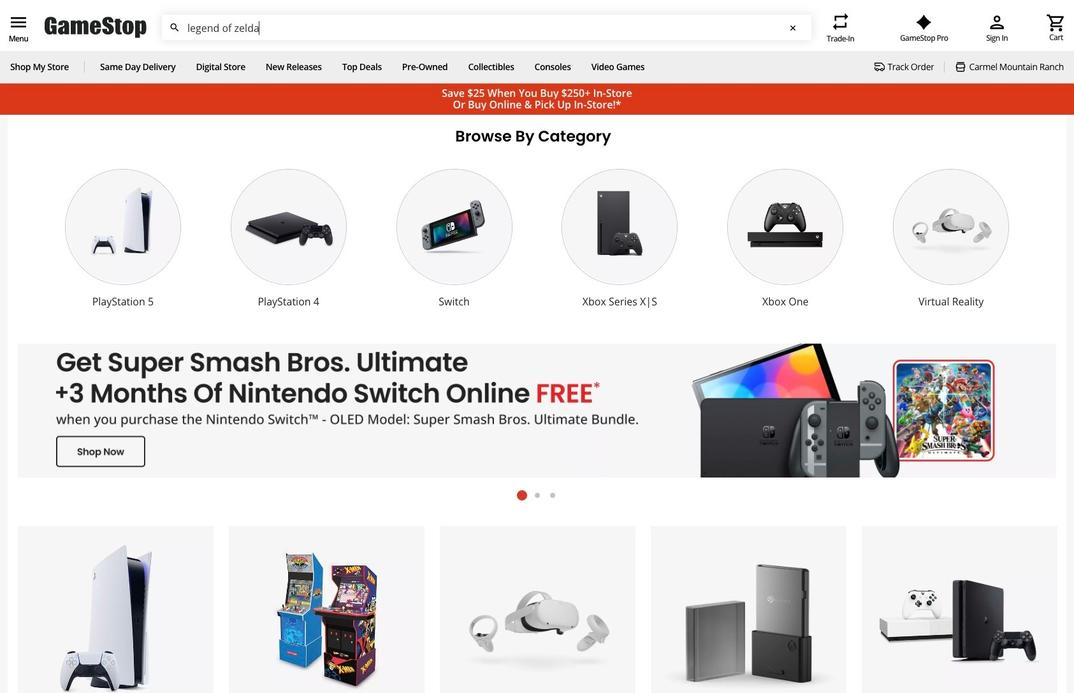 Task type: vqa. For each thing, say whether or not it's contained in the screenshot.
GIFT CARD ICON
no



Task type: locate. For each thing, give the bounding box(es) containing it.
gamestop pro icon image
[[917, 15, 933, 30]]

gamestop image
[[45, 15, 147, 40]]

tab list
[[18, 491, 1057, 501]]

oculus image
[[894, 170, 1009, 285]]

None search field
[[162, 15, 812, 41]]



Task type: describe. For each thing, give the bounding box(es) containing it.
Search games, consoles & more search field
[[188, 15, 789, 41]]



